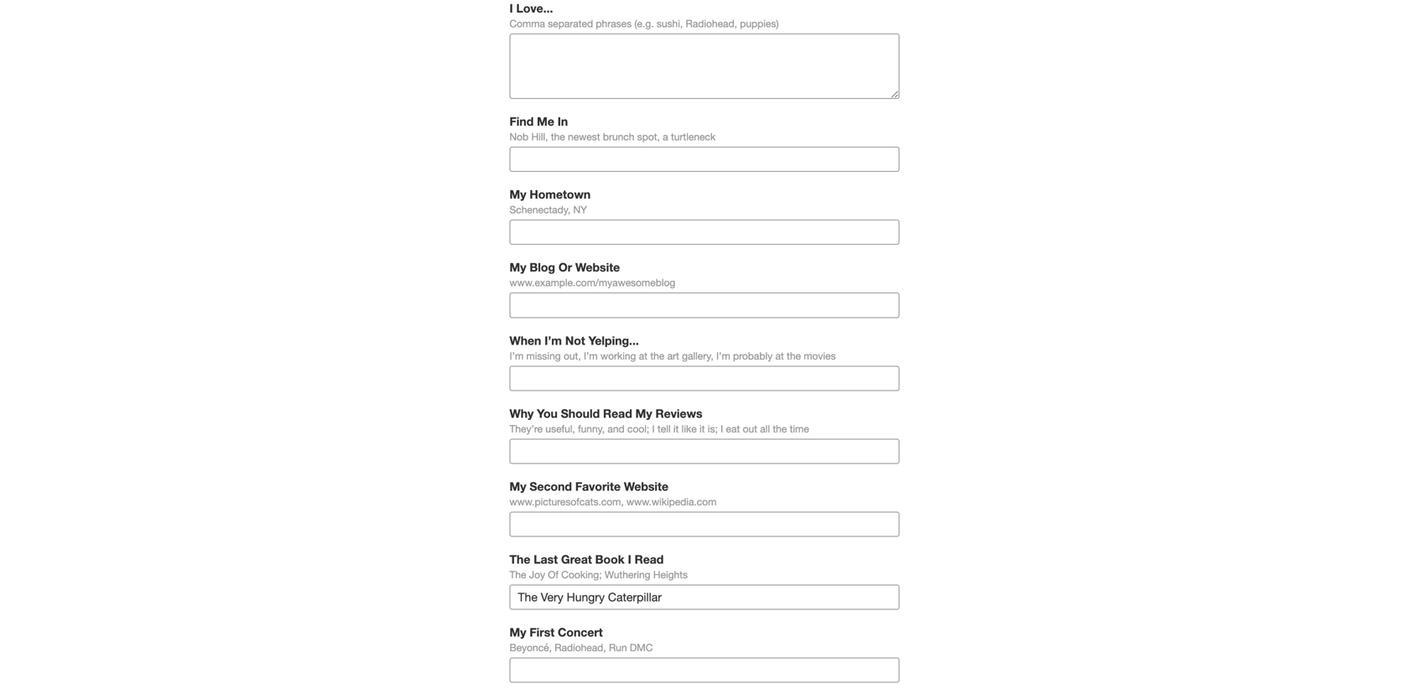 Task type: vqa. For each thing, say whether or not it's contained in the screenshot.
right at
yes



Task type: locate. For each thing, give the bounding box(es) containing it.
i inside the last great book i read the joy of cooking; wuthering heights
[[628, 553, 631, 567]]

the down in
[[551, 131, 565, 143]]

1 horizontal spatial website
[[624, 480, 669, 494]]

second
[[530, 480, 572, 494]]

1 horizontal spatial radiohead,
[[686, 18, 737, 29]]

the
[[510, 553, 531, 567], [510, 569, 526, 581]]

Why You Should Read My Reviews text field
[[510, 439, 900, 464]]

they're
[[510, 423, 543, 435]]

0 vertical spatial read
[[603, 407, 632, 421]]

1 it from the left
[[674, 423, 679, 435]]

0 horizontal spatial read
[[603, 407, 632, 421]]

book
[[595, 553, 625, 567]]

My Second Favorite Website text field
[[510, 512, 900, 537]]

radiohead, right the sushi,
[[686, 18, 737, 29]]

sushi,
[[657, 18, 683, 29]]

0 vertical spatial website
[[576, 261, 620, 275]]

probably
[[733, 350, 773, 362]]

My First Concert text field
[[510, 658, 900, 683]]

read up the 'and'
[[603, 407, 632, 421]]

my up cool;
[[636, 407, 652, 421]]

1 vertical spatial website
[[624, 480, 669, 494]]

the right all in the bottom of the page
[[773, 423, 787, 435]]

my left blog
[[510, 261, 526, 275]]

gallery,
[[682, 350, 714, 362]]

1 horizontal spatial at
[[776, 350, 784, 362]]

radiohead,
[[686, 18, 737, 29], [555, 642, 606, 654]]

i
[[510, 1, 513, 15], [652, 423, 655, 435], [721, 423, 723, 435], [628, 553, 631, 567]]

i'm right gallery,
[[716, 350, 730, 362]]

1 horizontal spatial read
[[635, 553, 664, 567]]

blog
[[530, 261, 555, 275]]

0 horizontal spatial at
[[639, 350, 648, 362]]

it
[[674, 423, 679, 435], [700, 423, 705, 435]]

1 vertical spatial the
[[510, 569, 526, 581]]

website up 'www.wikipedia.com'
[[624, 480, 669, 494]]

heights
[[653, 569, 688, 581]]

beyoncé,
[[510, 642, 552, 654]]

www.wikipedia.com
[[627, 496, 717, 508]]

read up the heights
[[635, 553, 664, 567]]

read
[[603, 407, 632, 421], [635, 553, 664, 567]]

0 horizontal spatial radiohead,
[[555, 642, 606, 654]]

my
[[510, 188, 526, 201], [510, 261, 526, 275], [636, 407, 652, 421], [510, 480, 526, 494], [510, 626, 526, 640]]

i'm right out,
[[584, 350, 598, 362]]

comma
[[510, 18, 545, 29]]

website
[[576, 261, 620, 275], [624, 480, 669, 494]]

radiohead, down concert
[[555, 642, 606, 654]]

the up joy
[[510, 553, 531, 567]]

website up www.example.com/myawesomeblog
[[576, 261, 620, 275]]

i up wuthering
[[628, 553, 631, 567]]

phrases
[[596, 18, 632, 29]]

yelping...
[[589, 334, 639, 348]]

i right is;
[[721, 423, 723, 435]]

my left second
[[510, 480, 526, 494]]

1 vertical spatial read
[[635, 553, 664, 567]]

at
[[639, 350, 648, 362], [776, 350, 784, 362]]

at right probably
[[776, 350, 784, 362]]

find
[[510, 115, 534, 128]]

0 horizontal spatial it
[[674, 423, 679, 435]]

website for favorite
[[624, 480, 669, 494]]

at right working
[[639, 350, 648, 362]]

i left tell
[[652, 423, 655, 435]]

my inside my hometown schenectady, ny
[[510, 188, 526, 201]]

in
[[558, 115, 568, 128]]

the left art
[[650, 350, 665, 362]]

1 vertical spatial radiohead,
[[555, 642, 606, 654]]

why
[[510, 407, 534, 421]]

my for concert
[[510, 626, 526, 640]]

my up beyoncé,
[[510, 626, 526, 640]]

the
[[551, 131, 565, 143], [650, 350, 665, 362], [787, 350, 801, 362], [773, 423, 787, 435]]

reviews
[[656, 407, 703, 421]]

my second favorite website www.picturesofcats.com, www.wikipedia.com
[[510, 480, 717, 508]]

art
[[667, 350, 679, 362]]

movies
[[804, 350, 836, 362]]

i'm
[[545, 334, 562, 348], [510, 350, 524, 362], [584, 350, 598, 362], [716, 350, 730, 362]]

Find Me In text field
[[510, 147, 900, 172]]

www.picturesofcats.com,
[[510, 496, 624, 508]]

my inside my second favorite website www.picturesofcats.com, www.wikipedia.com
[[510, 480, 526, 494]]

it left is;
[[700, 423, 705, 435]]

great
[[561, 553, 592, 567]]

1 horizontal spatial it
[[700, 423, 705, 435]]

i'm up missing
[[545, 334, 562, 348]]

it right tell
[[674, 423, 679, 435]]

my inside the my first concert beyoncé, radiohead, run dmc
[[510, 626, 526, 640]]

like
[[682, 423, 697, 435]]

the left joy
[[510, 569, 526, 581]]

2 at from the left
[[776, 350, 784, 362]]

schenectady,
[[510, 204, 571, 216]]

my up schenectady,
[[510, 188, 526, 201]]

not
[[565, 334, 585, 348]]

my inside my blog or website www.example.com/myawesomeblog
[[510, 261, 526, 275]]

eat
[[726, 423, 740, 435]]

i up comma
[[510, 1, 513, 15]]

website inside my second favorite website www.picturesofcats.com, www.wikipedia.com
[[624, 480, 669, 494]]

When I'm Not Yelping... text field
[[510, 366, 900, 391]]

me
[[537, 115, 554, 128]]

website inside my blog or website www.example.com/myawesomeblog
[[576, 261, 620, 275]]

0 horizontal spatial website
[[576, 261, 620, 275]]

0 vertical spatial radiohead,
[[686, 18, 737, 29]]

0 vertical spatial the
[[510, 553, 531, 567]]



Task type: describe. For each thing, give the bounding box(es) containing it.
or
[[559, 261, 572, 275]]

love...
[[516, 1, 553, 15]]

a
[[663, 131, 668, 143]]

useful,
[[546, 423, 575, 435]]

concert
[[558, 626, 603, 640]]

read inside the last great book i read the joy of cooking; wuthering heights
[[635, 553, 664, 567]]

you
[[537, 407, 558, 421]]

favorite
[[575, 480, 621, 494]]

(e.g.
[[635, 18, 654, 29]]

last
[[534, 553, 558, 567]]

is;
[[708, 423, 718, 435]]

missing
[[526, 350, 561, 362]]

first
[[530, 626, 555, 640]]

www.example.com/myawesomeblog
[[510, 277, 676, 289]]

brunch
[[603, 131, 635, 143]]

The Last Great Book I Read text field
[[510, 585, 900, 610]]

of
[[548, 569, 559, 581]]

working
[[601, 350, 636, 362]]

my for favorite
[[510, 480, 526, 494]]

My Hometown text field
[[510, 220, 900, 245]]

i inside the i love... comma separated phrases (e.g. sushi, radiohead, puppies)
[[510, 1, 513, 15]]

i love... comma separated phrases (e.g. sushi, radiohead, puppies)
[[510, 1, 779, 29]]

run
[[609, 642, 627, 654]]

hometown
[[530, 188, 591, 201]]

out
[[743, 423, 757, 435]]

the inside the why you should read my reviews they're useful, funny, and cool; i tell it like it is; i eat out all the time
[[773, 423, 787, 435]]

cooking;
[[562, 569, 602, 581]]

and
[[608, 423, 625, 435]]

hill,
[[531, 131, 548, 143]]

my inside the why you should read my reviews they're useful, funny, and cool; i tell it like it is; i eat out all the time
[[636, 407, 652, 421]]

joy
[[529, 569, 545, 581]]

tell
[[658, 423, 671, 435]]

website for or
[[576, 261, 620, 275]]

2 the from the top
[[510, 569, 526, 581]]

the last great book i read the joy of cooking; wuthering heights
[[510, 553, 688, 581]]

why you should read my reviews they're useful, funny, and cool; i tell it like it is; i eat out all the time
[[510, 407, 809, 435]]

separated
[[548, 18, 593, 29]]

i'm down when
[[510, 350, 524, 362]]

1 the from the top
[[510, 553, 531, 567]]

read inside the why you should read my reviews they're useful, funny, and cool; i tell it like it is; i eat out all the time
[[603, 407, 632, 421]]

I Love... text field
[[510, 34, 900, 99]]

dmc
[[630, 642, 653, 654]]

when
[[510, 334, 541, 348]]

spot,
[[637, 131, 660, 143]]

all
[[760, 423, 770, 435]]

my for or
[[510, 261, 526, 275]]

find me in nob hill, the newest brunch spot, a turtleneck
[[510, 115, 716, 143]]

when i'm not yelping... i'm missing out, i'm working at the art gallery, i'm probably at the movies
[[510, 334, 836, 362]]

nob
[[510, 131, 529, 143]]

should
[[561, 407, 600, 421]]

2 it from the left
[[700, 423, 705, 435]]

the inside find me in nob hill, the newest brunch spot, a turtleneck
[[551, 131, 565, 143]]

time
[[790, 423, 809, 435]]

my blog or website www.example.com/myawesomeblog
[[510, 261, 676, 289]]

my for schenectady,
[[510, 188, 526, 201]]

wuthering
[[605, 569, 651, 581]]

turtleneck
[[671, 131, 716, 143]]

cool;
[[628, 423, 650, 435]]

1 at from the left
[[639, 350, 648, 362]]

ny
[[573, 204, 587, 216]]

radiohead, inside the my first concert beyoncé, radiohead, run dmc
[[555, 642, 606, 654]]

newest
[[568, 131, 600, 143]]

out,
[[564, 350, 581, 362]]

my hometown schenectady, ny
[[510, 188, 591, 216]]

puppies)
[[740, 18, 779, 29]]

my first concert beyoncé, radiohead, run dmc
[[510, 626, 653, 654]]

funny,
[[578, 423, 605, 435]]

radiohead, inside the i love... comma separated phrases (e.g. sushi, radiohead, puppies)
[[686, 18, 737, 29]]

the left movies
[[787, 350, 801, 362]]

My Blog Or Website text field
[[510, 293, 900, 318]]



